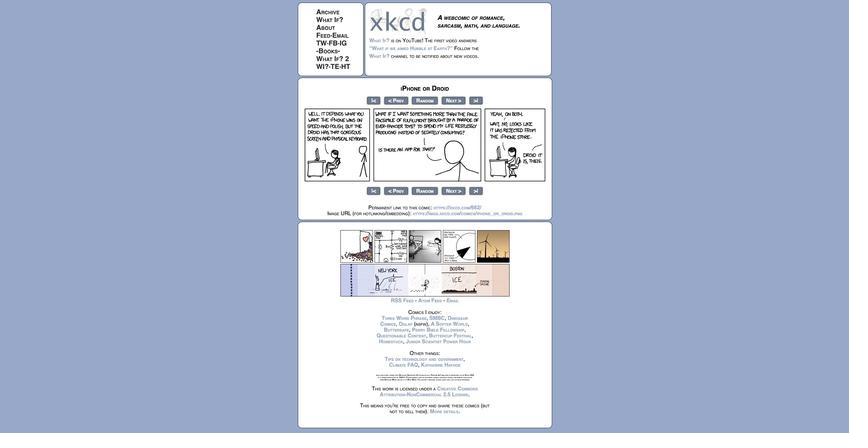 Task type: locate. For each thing, give the bounding box(es) containing it.
selected comics image
[[340, 230, 509, 263]]



Task type: vqa. For each thing, say whether or not it's contained in the screenshot.
Iphone Or Droid image
yes



Task type: describe. For each thing, give the bounding box(es) containing it.
iphone or droid image
[[305, 109, 545, 181]]

xkcd.com logo image
[[369, 7, 429, 34]]

earth temperature timeline image
[[340, 264, 509, 297]]



